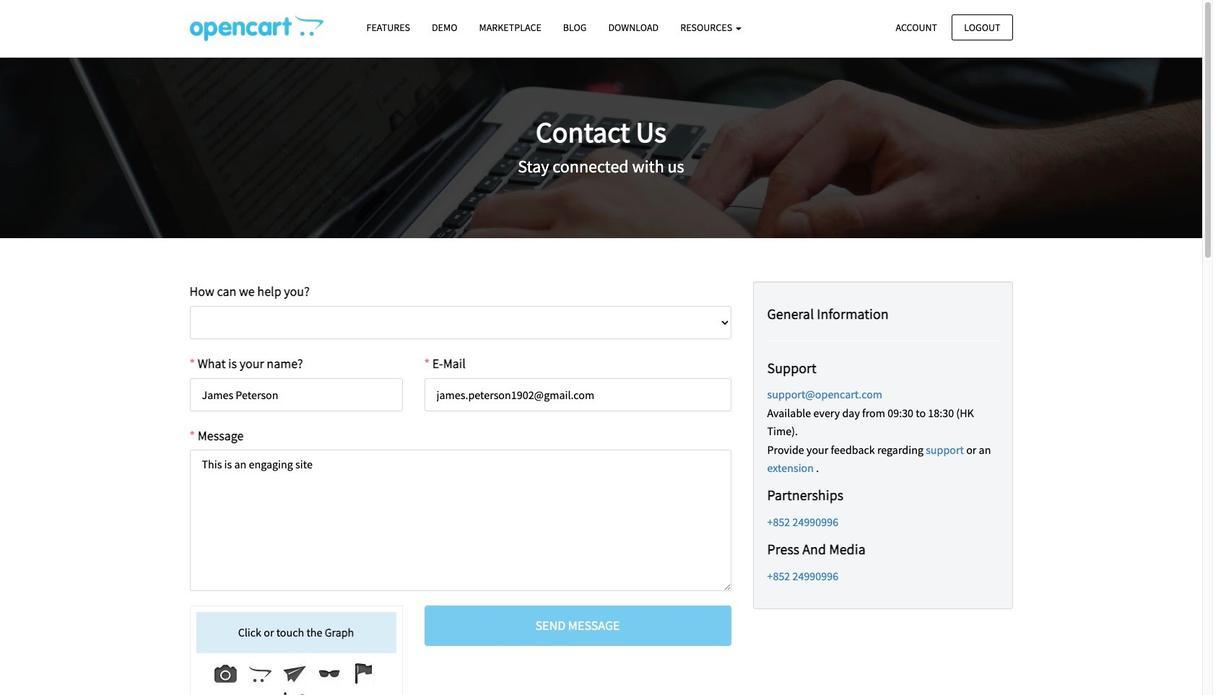 Task type: describe. For each thing, give the bounding box(es) containing it.
opencart - contact image
[[190, 15, 323, 41]]



Task type: vqa. For each thing, say whether or not it's contained in the screenshot.
Email text box
yes



Task type: locate. For each thing, give the bounding box(es) containing it.
Name text field
[[190, 378, 403, 412]]

None text field
[[190, 450, 732, 591]]

Email text field
[[424, 378, 732, 412]]



